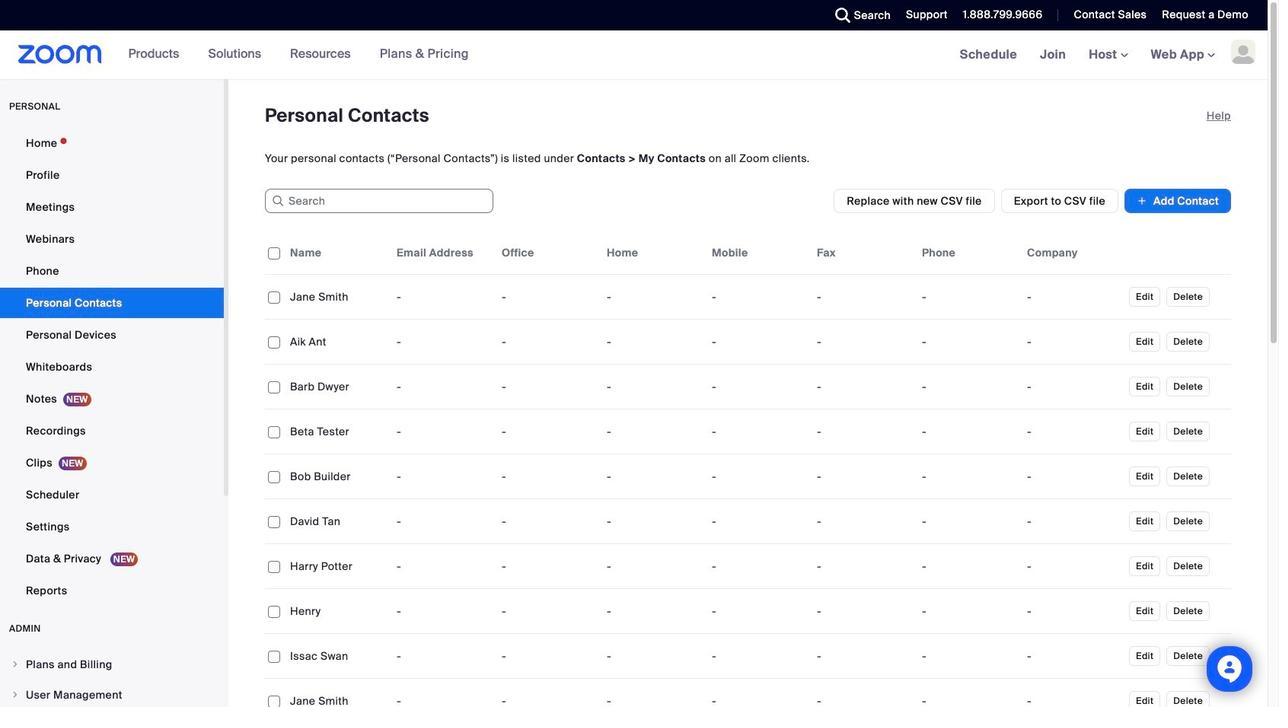 Task type: locate. For each thing, give the bounding box(es) containing it.
0 vertical spatial menu item
[[0, 650, 224, 679]]

cell
[[284, 282, 391, 312], [391, 282, 496, 312], [284, 327, 391, 357], [391, 327, 496, 357], [284, 372, 391, 402], [391, 372, 496, 402], [284, 417, 391, 447], [391, 417, 496, 447], [284, 461, 391, 492], [391, 461, 496, 492], [284, 506, 391, 537], [391, 506, 496, 537], [284, 551, 391, 582], [391, 551, 496, 582]]

2 menu item from the top
[[0, 681, 224, 707]]

menu item
[[0, 650, 224, 679], [0, 681, 224, 707]]

profile picture image
[[1231, 40, 1256, 64]]

application
[[265, 231, 1243, 707]]

1 vertical spatial menu item
[[0, 681, 224, 707]]

banner
[[0, 30, 1268, 80]]

add image
[[1137, 193, 1147, 209]]



Task type: vqa. For each thing, say whether or not it's contained in the screenshot.
Zoom Logo
yes



Task type: describe. For each thing, give the bounding box(es) containing it.
product information navigation
[[102, 30, 480, 79]]

zoom logo image
[[18, 45, 102, 64]]

personal menu menu
[[0, 128, 224, 608]]

right image
[[11, 691, 20, 700]]

admin menu menu
[[0, 650, 224, 707]]

Search Contacts Input text field
[[265, 189, 493, 213]]

meetings navigation
[[948, 30, 1268, 80]]

1 menu item from the top
[[0, 650, 224, 679]]

right image
[[11, 660, 20, 669]]



